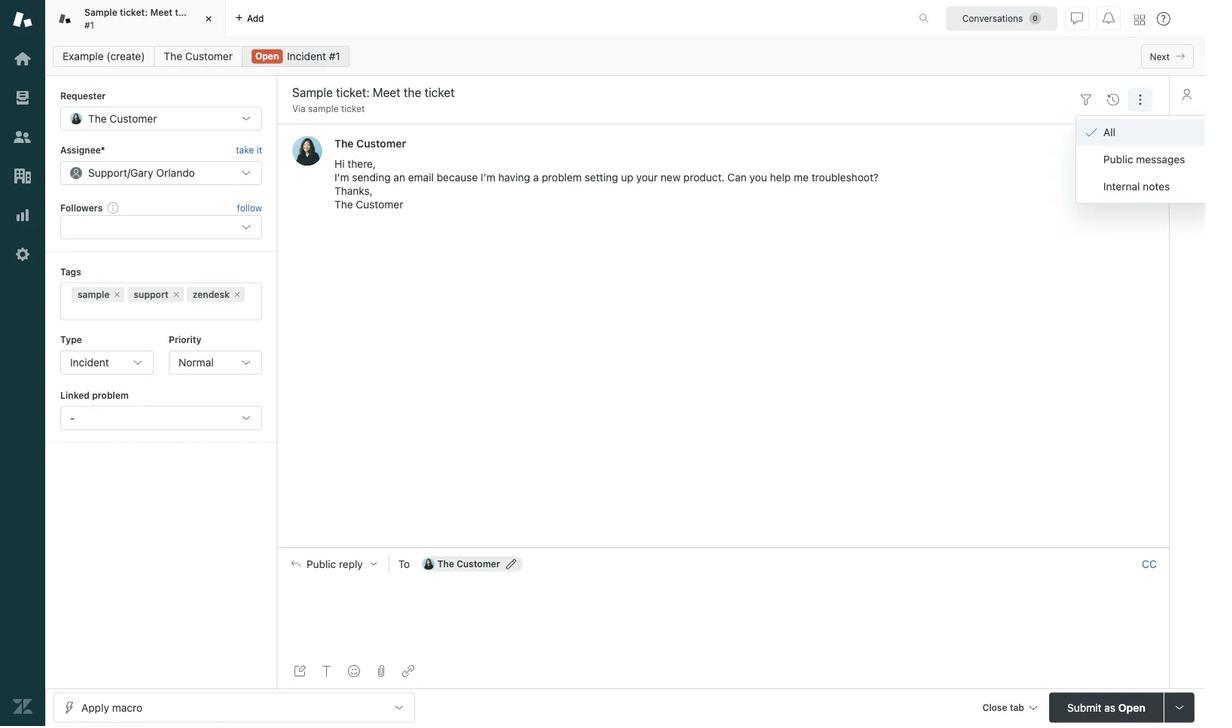 Task type: locate. For each thing, give the bounding box(es) containing it.
Subject field
[[289, 84, 1069, 102]]

main element
[[0, 0, 45, 727]]

help
[[770, 171, 791, 184]]

open right as
[[1118, 702, 1146, 714]]

via sample ticket
[[292, 104, 365, 114]]

customer down sending
[[356, 198, 403, 211]]

0 vertical spatial problem
[[542, 171, 582, 184]]

having
[[498, 171, 530, 184]]

0 horizontal spatial public
[[307, 558, 336, 570]]

draft mode image
[[294, 666, 306, 678]]

incident up via
[[287, 50, 326, 63]]

1 i'm from the left
[[334, 171, 349, 184]]

2 i'm from the left
[[481, 171, 495, 184]]

hi
[[334, 158, 345, 170]]

zendesk image
[[13, 697, 32, 717]]

the customer down requester
[[88, 112, 157, 125]]

public inside "dropdown button"
[[307, 558, 336, 570]]

remove image for zendesk
[[233, 290, 242, 299]]

filter image
[[1080, 94, 1092, 106]]

the customer link up there,
[[334, 137, 406, 149]]

0 horizontal spatial i'm
[[334, 171, 349, 184]]

tab containing sample ticket: meet the ticket
[[45, 0, 226, 38]]

1 vertical spatial the customer link
[[334, 137, 406, 149]]

admin image
[[13, 245, 32, 264]]

setting
[[585, 171, 618, 184]]

public for public reply
[[307, 558, 336, 570]]

assignee*
[[60, 145, 105, 155]]

add button
[[226, 0, 273, 37]]

minutes
[[1102, 139, 1135, 149]]

assignee* element
[[60, 161, 262, 185]]

conversations button
[[946, 6, 1057, 31]]

1 horizontal spatial public
[[1103, 153, 1133, 166]]

-
[[70, 412, 75, 424]]

problem down 'incident' popup button
[[92, 390, 129, 401]]

public left the reply
[[307, 558, 336, 570]]

get help image
[[1157, 12, 1170, 26]]

0 horizontal spatial sample
[[78, 290, 110, 300]]

next
[[1150, 51, 1170, 62]]

the down requester
[[88, 112, 107, 125]]

thanks,
[[334, 185, 373, 197]]

follow button
[[237, 201, 262, 215]]

remove image
[[172, 290, 181, 299]]

get started image
[[13, 49, 32, 69]]

0 vertical spatial ticket
[[192, 7, 217, 18]]

the down sample ticket: meet the ticket #1
[[164, 50, 182, 63]]

problem
[[542, 171, 582, 184], [92, 390, 129, 401]]

new
[[661, 171, 681, 184]]

messages
[[1136, 153, 1185, 166]]

#1 down sample
[[84, 20, 94, 30]]

zendesk support image
[[13, 10, 32, 29]]

0 horizontal spatial problem
[[92, 390, 129, 401]]

0 horizontal spatial #1
[[84, 20, 94, 30]]

the down thanks,
[[334, 198, 353, 211]]

problem right 'a'
[[542, 171, 582, 184]]

incident inside popup button
[[70, 357, 109, 369]]

1 horizontal spatial remove image
[[233, 290, 242, 299]]

remove image for sample
[[113, 290, 122, 299]]

type
[[60, 335, 82, 345]]

incident #1
[[287, 50, 340, 63]]

the up 'hi'
[[334, 137, 354, 149]]

can
[[728, 171, 747, 184]]

ticket right the
[[192, 7, 217, 18]]

1 horizontal spatial incident
[[287, 50, 326, 63]]

1 horizontal spatial problem
[[542, 171, 582, 184]]

next button
[[1141, 44, 1194, 69]]

sample down tags
[[78, 290, 110, 300]]

0 vertical spatial #1
[[84, 20, 94, 30]]

linked problem
[[60, 390, 129, 401]]

customer
[[185, 50, 233, 63], [110, 112, 157, 125], [356, 137, 406, 149], [356, 198, 403, 211], [457, 559, 500, 570]]

example (create)
[[63, 50, 145, 63]]

menu
[[1076, 115, 1205, 204]]

ticket right via
[[341, 104, 365, 114]]

apps image
[[1181, 154, 1193, 166]]

public inside 'menu item'
[[1103, 153, 1133, 166]]

the inside requester element
[[88, 112, 107, 125]]

#1 inside sample ticket: meet the ticket #1
[[84, 20, 94, 30]]

customer down "close" image
[[185, 50, 233, 63]]

the customer inside requester element
[[88, 112, 157, 125]]

1 vertical spatial problem
[[92, 390, 129, 401]]

customer up /
[[110, 112, 157, 125]]

1 horizontal spatial i'm
[[481, 171, 495, 184]]

example (create) button
[[53, 46, 155, 67]]

add attachment image
[[375, 666, 387, 678]]

the customer
[[164, 50, 233, 63], [88, 112, 157, 125], [334, 137, 406, 149], [437, 559, 500, 570]]

0 horizontal spatial remove image
[[113, 290, 122, 299]]

support
[[134, 290, 169, 300]]

edit user image
[[506, 559, 517, 570]]

the
[[164, 50, 182, 63], [88, 112, 107, 125], [334, 137, 354, 149], [334, 198, 353, 211], [437, 559, 454, 570]]

open down add
[[255, 51, 279, 61]]

insert emojis image
[[348, 666, 360, 678]]

tab
[[45, 0, 226, 38]]

1 remove image from the left
[[113, 290, 122, 299]]

submit
[[1067, 702, 1102, 714]]

remove image left support
[[113, 290, 122, 299]]

1 vertical spatial incident
[[70, 357, 109, 369]]

internal
[[1103, 180, 1140, 193]]

0 horizontal spatial ticket
[[192, 7, 217, 18]]

add
[[247, 13, 264, 24]]

product.
[[683, 171, 725, 184]]

the customer inside the customer link
[[164, 50, 233, 63]]

33 minutes ago
[[1088, 139, 1154, 149]]

incident
[[287, 50, 326, 63], [70, 357, 109, 369]]

followers
[[60, 202, 103, 213]]

0 vertical spatial incident
[[287, 50, 326, 63]]

0 vertical spatial sample
[[308, 104, 339, 114]]

to
[[398, 558, 410, 570]]

0 horizontal spatial the customer link
[[154, 46, 242, 67]]

remove image
[[113, 290, 122, 299], [233, 290, 242, 299]]

submit as open
[[1067, 702, 1146, 714]]

public down minutes
[[1103, 153, 1133, 166]]

incident button
[[60, 351, 154, 375]]

0 horizontal spatial open
[[255, 51, 279, 61]]

as
[[1104, 702, 1116, 714]]

2 remove image from the left
[[233, 290, 242, 299]]

support / gary orlando
[[88, 167, 195, 179]]

gary
[[130, 167, 153, 179]]

remove image right zendesk
[[233, 290, 242, 299]]

requester
[[60, 90, 106, 101]]

take it button
[[236, 143, 262, 158]]

i'm
[[334, 171, 349, 184], [481, 171, 495, 184]]

a
[[533, 171, 539, 184]]

customer inside hi there, i'm sending an email because i'm having a problem setting up your new product. can you help me troubleshoot? thanks, the customer
[[356, 198, 403, 211]]

the customer link
[[154, 46, 242, 67], [334, 137, 406, 149]]

open inside secondary "element"
[[255, 51, 279, 61]]

sample right via
[[308, 104, 339, 114]]

1 horizontal spatial sample
[[308, 104, 339, 114]]

1 vertical spatial public
[[307, 558, 336, 570]]

0 vertical spatial the customer link
[[154, 46, 242, 67]]

ticket
[[192, 7, 217, 18], [341, 104, 365, 114]]

public reply
[[307, 558, 363, 570]]

public reply button
[[278, 549, 388, 580]]

1 horizontal spatial ticket
[[341, 104, 365, 114]]

sample
[[308, 104, 339, 114], [78, 290, 110, 300]]

info on adding followers image
[[107, 202, 119, 214]]

1 vertical spatial ticket
[[341, 104, 365, 114]]

notes
[[1143, 180, 1170, 193]]

public
[[1103, 153, 1133, 166], [307, 558, 336, 570]]

requester element
[[60, 106, 262, 131]]

the customer link down "close" image
[[154, 46, 242, 67]]

1 vertical spatial #1
[[329, 50, 340, 63]]

follow
[[237, 203, 262, 213]]

customer up there,
[[356, 137, 406, 149]]

i'm left the having
[[481, 171, 495, 184]]

#1
[[84, 20, 94, 30], [329, 50, 340, 63]]

open
[[255, 51, 279, 61], [1118, 702, 1146, 714]]

0 vertical spatial public
[[1103, 153, 1133, 166]]

the inside hi there, i'm sending an email because i'm having a problem setting up your new product. can you help me troubleshoot? thanks, the customer
[[334, 198, 353, 211]]

#1 up "via sample ticket"
[[329, 50, 340, 63]]

menu containing all
[[1076, 115, 1205, 204]]

incident down type
[[70, 357, 109, 369]]

1 horizontal spatial #1
[[329, 50, 340, 63]]

the customer down "close" image
[[164, 50, 233, 63]]

apply
[[81, 702, 109, 714]]

i'm down 'hi'
[[334, 171, 349, 184]]

(create)
[[107, 50, 145, 63]]

the right customer@example.com icon on the bottom left of the page
[[437, 559, 454, 570]]

incident inside secondary "element"
[[287, 50, 326, 63]]

events image
[[1107, 94, 1119, 106]]

sample
[[84, 7, 117, 18]]

1 horizontal spatial open
[[1118, 702, 1146, 714]]

via
[[292, 104, 306, 114]]

the inside the customer link
[[164, 50, 182, 63]]

0 horizontal spatial incident
[[70, 357, 109, 369]]

cc button
[[1142, 558, 1157, 571]]

knowledge image
[[1181, 121, 1193, 133]]

incident for incident #1
[[287, 50, 326, 63]]

public for public messages
[[1103, 153, 1133, 166]]

0 vertical spatial open
[[255, 51, 279, 61]]



Task type: describe. For each thing, give the bounding box(es) containing it.
all menu item
[[1076, 119, 1205, 146]]

1 vertical spatial open
[[1118, 702, 1146, 714]]

customer left edit user image at the left of the page
[[457, 559, 500, 570]]

customer inside requester element
[[110, 112, 157, 125]]

33 minutes ago text field
[[1088, 139, 1154, 149]]

tab
[[1010, 703, 1024, 714]]

normal
[[178, 357, 214, 369]]

close
[[982, 703, 1007, 714]]

hide composer image
[[717, 542, 729, 554]]

linked
[[60, 390, 90, 401]]

the customer link inside secondary "element"
[[154, 46, 242, 67]]

customer@example.com image
[[422, 558, 434, 570]]

hi there, i'm sending an email because i'm having a problem setting up your new product. can you help me troubleshoot? thanks, the customer
[[334, 158, 879, 211]]

button displays agent's chat status as invisible. image
[[1071, 12, 1083, 24]]

the
[[175, 7, 189, 18]]

your
[[636, 171, 658, 184]]

email
[[408, 171, 434, 184]]

take
[[236, 145, 254, 155]]

zendesk
[[193, 290, 230, 300]]

public messages
[[1103, 153, 1185, 166]]

sample ticket: meet the ticket #1
[[84, 7, 217, 30]]

the customer up there,
[[334, 137, 406, 149]]

an
[[393, 171, 405, 184]]

organizations image
[[13, 166, 32, 186]]

normal button
[[169, 351, 262, 375]]

priority
[[169, 335, 201, 345]]

conversations
[[962, 13, 1023, 24]]

avatar image
[[292, 136, 322, 166]]

customer inside secondary "element"
[[185, 50, 233, 63]]

it
[[257, 145, 262, 155]]

ticket actions image
[[1134, 94, 1146, 106]]

followers element
[[60, 216, 262, 240]]

close tab button
[[976, 693, 1043, 726]]

example
[[63, 50, 104, 63]]

up
[[621, 171, 633, 184]]

customer context image
[[1181, 88, 1193, 100]]

tabs tab list
[[45, 0, 903, 38]]

1 horizontal spatial the customer link
[[334, 137, 406, 149]]

33
[[1088, 139, 1099, 149]]

reply
[[339, 558, 363, 570]]

displays possible ticket submission types image
[[1173, 702, 1185, 714]]

orlando
[[156, 167, 195, 179]]

1 vertical spatial sample
[[78, 290, 110, 300]]

incident for incident
[[70, 357, 109, 369]]

zendesk products image
[[1134, 15, 1145, 25]]

views image
[[13, 88, 32, 108]]

problem inside hi there, i'm sending an email because i'm having a problem setting up your new product. can you help me troubleshoot? thanks, the customer
[[542, 171, 582, 184]]

tags
[[60, 267, 81, 277]]

cc
[[1142, 558, 1157, 570]]

close tab
[[982, 703, 1024, 714]]

you
[[750, 171, 767, 184]]

secondary element
[[45, 41, 1205, 72]]

ticket:
[[120, 7, 148, 18]]

format text image
[[321, 666, 333, 678]]

meet
[[150, 7, 173, 18]]

ago
[[1138, 139, 1154, 149]]

me
[[794, 171, 809, 184]]

support
[[88, 167, 127, 179]]

/
[[127, 167, 130, 179]]

add link (cmd k) image
[[402, 666, 414, 678]]

apply macro
[[81, 702, 142, 714]]

internal notes
[[1103, 180, 1170, 193]]

customers image
[[13, 127, 32, 147]]

ticket inside sample ticket: meet the ticket #1
[[192, 7, 217, 18]]

because
[[437, 171, 478, 184]]

internal notes menu item
[[1076, 173, 1205, 200]]

macro
[[112, 702, 142, 714]]

take it
[[236, 145, 262, 155]]

public messages menu item
[[1076, 146, 1205, 173]]

linked problem element
[[60, 406, 262, 430]]

sending
[[352, 171, 391, 184]]

reporting image
[[13, 206, 32, 225]]

there,
[[347, 158, 376, 170]]

#1 inside secondary "element"
[[329, 50, 340, 63]]

notifications image
[[1103, 12, 1115, 24]]

troubleshoot?
[[812, 171, 879, 184]]

the customer right customer@example.com icon on the bottom left of the page
[[437, 559, 500, 570]]

close image
[[201, 11, 216, 26]]

all
[[1103, 126, 1115, 139]]



Task type: vqa. For each thing, say whether or not it's contained in the screenshot.
CUSTOMERS icon
yes



